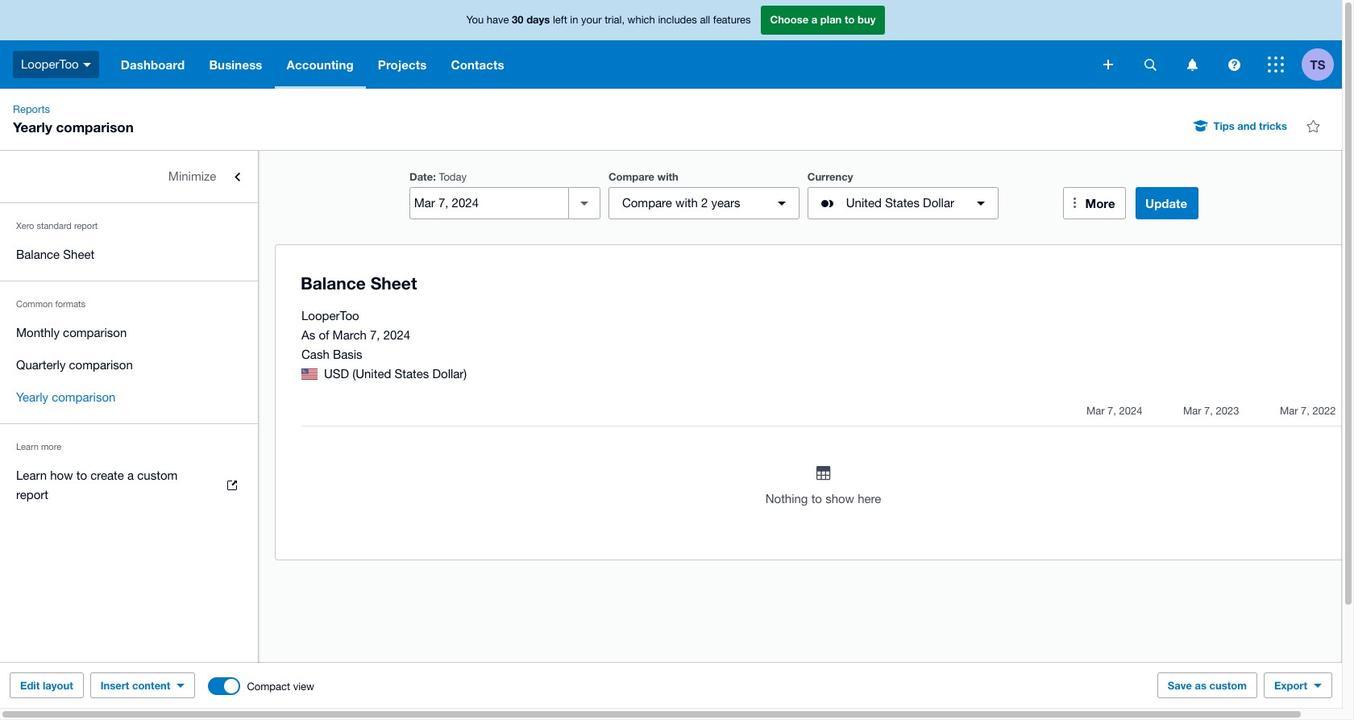 Task type: locate. For each thing, give the bounding box(es) containing it.
united
[[847, 196, 883, 210]]

reports link
[[6, 102, 56, 118]]

a right create
[[127, 468, 134, 482]]

learn down "learn more"
[[16, 468, 47, 482]]

yearly down quarterly
[[16, 390, 48, 404]]

compare
[[609, 170, 655, 183], [623, 196, 673, 210]]

custom inside save as custom button
[[1210, 679, 1247, 692]]

balance sheet
[[16, 248, 95, 261]]

0 vertical spatial yearly
[[13, 119, 52, 135]]

2 mar from the left
[[1184, 405, 1202, 417]]

features
[[713, 14, 751, 26]]

business
[[209, 57, 263, 72]]

mar for mar 7, 2023
[[1184, 405, 1202, 417]]

tips
[[1214, 119, 1235, 132]]

0 horizontal spatial report
[[16, 488, 48, 502]]

export button
[[1264, 673, 1333, 698]]

7,
[[370, 328, 380, 342], [1108, 405, 1117, 417], [1205, 405, 1214, 417], [1302, 405, 1311, 417]]

7, inside loopertoo as of march 7, 2024 cash basis
[[370, 328, 380, 342]]

Report title field
[[297, 265, 1340, 302]]

compare up compare with 2 years
[[609, 170, 655, 183]]

insert content
[[101, 679, 170, 692]]

insert
[[101, 679, 129, 692]]

compare with
[[609, 170, 679, 183]]

to left buy
[[845, 13, 855, 26]]

2 learn from the top
[[16, 468, 47, 482]]

0 horizontal spatial a
[[127, 468, 134, 482]]

0 vertical spatial report
[[74, 221, 98, 231]]

30
[[512, 13, 524, 26]]

1 horizontal spatial 2024
[[1120, 405, 1143, 417]]

0 vertical spatial a
[[812, 13, 818, 26]]

with left 2
[[676, 196, 699, 210]]

comparison up minimize button
[[56, 119, 134, 135]]

mar 7, 2022
[[1281, 405, 1337, 417]]

view
[[293, 680, 314, 692]]

years
[[712, 196, 741, 210]]

buy
[[858, 13, 876, 26]]

0 horizontal spatial 2024
[[384, 328, 410, 342]]

to left show at the bottom of the page
[[812, 492, 823, 506]]

compare down 'compare with'
[[623, 196, 673, 210]]

1 learn from the top
[[16, 442, 39, 452]]

2024 left mar 7, 2023
[[1120, 405, 1143, 417]]

choose
[[770, 13, 809, 26]]

report inside learn how to create a custom report
[[16, 488, 48, 502]]

loopertoo as of march 7, 2024 cash basis
[[302, 309, 410, 361]]

loopertoo up of at the top left of the page
[[302, 309, 359, 323]]

1 mar from the left
[[1087, 405, 1106, 417]]

march
[[333, 328, 367, 342]]

with for compare with
[[658, 170, 679, 183]]

report
[[74, 221, 98, 231], [16, 488, 48, 502]]

to inside report output element
[[812, 492, 823, 506]]

to right how
[[76, 468, 87, 482]]

accounting
[[287, 57, 354, 72]]

2 horizontal spatial to
[[845, 13, 855, 26]]

loopertoo
[[21, 57, 79, 71], [302, 309, 359, 323]]

1 vertical spatial learn
[[16, 468, 47, 482]]

export
[[1275, 679, 1308, 692]]

formats
[[55, 299, 85, 309]]

2024 up usd (united states dollar)
[[384, 328, 410, 342]]

2023
[[1217, 405, 1240, 417]]

layout
[[43, 679, 73, 692]]

trial,
[[605, 14, 625, 26]]

1 vertical spatial yearly
[[16, 390, 48, 404]]

comparison down quarterly comparison
[[52, 390, 116, 404]]

0 horizontal spatial states
[[395, 367, 429, 381]]

monthly comparison
[[16, 326, 127, 339]]

states left the dollar
[[886, 196, 920, 210]]

1 vertical spatial to
[[76, 468, 87, 482]]

your
[[581, 14, 602, 26]]

more button
[[1063, 187, 1126, 219]]

0 vertical spatial compare
[[609, 170, 655, 183]]

comparison
[[56, 119, 134, 135], [63, 326, 127, 339], [69, 358, 133, 372], [52, 390, 116, 404]]

loopertoo inside loopertoo popup button
[[21, 57, 79, 71]]

ts button
[[1302, 40, 1343, 89]]

custom right as on the bottom of the page
[[1210, 679, 1247, 692]]

states
[[886, 196, 920, 210], [395, 367, 429, 381]]

comparison down "formats"
[[63, 326, 127, 339]]

1 horizontal spatial to
[[812, 492, 823, 506]]

a left the plan
[[812, 13, 818, 26]]

0 vertical spatial learn
[[16, 442, 39, 452]]

a inside learn how to create a custom report
[[127, 468, 134, 482]]

update button
[[1136, 187, 1199, 219]]

yearly inside yearly comparison link
[[16, 390, 48, 404]]

united states dollar button
[[808, 187, 999, 219]]

1 horizontal spatial mar
[[1184, 405, 1202, 417]]

left
[[553, 14, 567, 26]]

plan
[[821, 13, 842, 26]]

1 vertical spatial report
[[16, 488, 48, 502]]

comparison for quarterly comparison
[[69, 358, 133, 372]]

list of convenience dates image
[[569, 187, 601, 219]]

to inside learn how to create a custom report
[[76, 468, 87, 482]]

1 vertical spatial states
[[395, 367, 429, 381]]

yearly down reports link
[[13, 119, 52, 135]]

update
[[1146, 196, 1188, 210]]

mar 7, 2023
[[1184, 405, 1240, 417]]

learn left more
[[16, 442, 39, 452]]

0 vertical spatial 2024
[[384, 328, 410, 342]]

with for compare with 2 years
[[676, 196, 699, 210]]

to
[[845, 13, 855, 26], [76, 468, 87, 482], [812, 492, 823, 506]]

svg image
[[83, 63, 91, 67]]

minimize button
[[0, 160, 258, 193]]

1 vertical spatial loopertoo
[[302, 309, 359, 323]]

Select end date field
[[411, 188, 569, 219]]

0 vertical spatial custom
[[137, 468, 178, 482]]

comparison for monthly comparison
[[63, 326, 127, 339]]

loopertoo left svg icon
[[21, 57, 79, 71]]

learn
[[16, 442, 39, 452], [16, 468, 47, 482]]

1 vertical spatial compare
[[623, 196, 673, 210]]

date : today
[[410, 170, 467, 183]]

comparison down monthly comparison link
[[69, 358, 133, 372]]

you have 30 days left in your trial, which includes all features
[[466, 13, 751, 26]]

0 vertical spatial to
[[845, 13, 855, 26]]

content
[[132, 679, 170, 692]]

2 vertical spatial to
[[812, 492, 823, 506]]

1 horizontal spatial custom
[[1210, 679, 1247, 692]]

mar
[[1087, 405, 1106, 417], [1184, 405, 1202, 417], [1281, 405, 1299, 417]]

yearly comparison link
[[0, 381, 258, 414]]

learn inside learn how to create a custom report
[[16, 468, 47, 482]]

2 horizontal spatial mar
[[1281, 405, 1299, 417]]

loopertoo inside loopertoo as of march 7, 2024 cash basis
[[302, 309, 359, 323]]

1 vertical spatial a
[[127, 468, 134, 482]]

states left dollar) at bottom
[[395, 367, 429, 381]]

a
[[812, 13, 818, 26], [127, 468, 134, 482]]

0 horizontal spatial custom
[[137, 468, 178, 482]]

:
[[434, 170, 436, 183]]

3 mar from the left
[[1281, 405, 1299, 417]]

custom right create
[[137, 468, 178, 482]]

xero standard report
[[16, 221, 98, 231]]

0 vertical spatial loopertoo
[[21, 57, 79, 71]]

mar for mar 7, 2022
[[1281, 405, 1299, 417]]

1 horizontal spatial states
[[886, 196, 920, 210]]

tips and tricks
[[1214, 119, 1288, 132]]

reports
[[13, 103, 50, 115]]

svg image
[[1268, 56, 1285, 73], [1145, 58, 1157, 71], [1187, 58, 1198, 71], [1228, 58, 1241, 71], [1104, 60, 1114, 69]]

7, for mar 7, 2024
[[1108, 405, 1117, 417]]

1 vertical spatial 2024
[[1120, 405, 1143, 417]]

1 horizontal spatial loopertoo
[[302, 309, 359, 323]]

report output element
[[302, 397, 1347, 540]]

comparison inside 'reports yearly comparison'
[[56, 119, 134, 135]]

insert content button
[[90, 673, 195, 698]]

how
[[50, 468, 73, 482]]

dashboard link
[[109, 40, 197, 89]]

nothing to show here
[[766, 492, 882, 506]]

projects
[[378, 57, 427, 72]]

0 vertical spatial with
[[658, 170, 679, 183]]

banner
[[0, 0, 1343, 89]]

1 horizontal spatial report
[[74, 221, 98, 231]]

0 horizontal spatial mar
[[1087, 405, 1106, 417]]

more
[[1086, 196, 1116, 210]]

1 vertical spatial custom
[[1210, 679, 1247, 692]]

1 vertical spatial with
[[676, 196, 699, 210]]

business button
[[197, 40, 275, 89]]

0 vertical spatial states
[[886, 196, 920, 210]]

balance
[[16, 248, 60, 261]]

0 horizontal spatial loopertoo
[[21, 57, 79, 71]]

report up sheet
[[74, 221, 98, 231]]

report down "learn more"
[[16, 488, 48, 502]]

tips and tricks button
[[1185, 113, 1297, 139]]

as
[[1195, 679, 1207, 692]]

compact
[[247, 680, 290, 692]]

common formats
[[16, 299, 85, 309]]

usd
[[324, 367, 349, 381]]

with up compare with 2 years
[[658, 170, 679, 183]]

0 horizontal spatial to
[[76, 468, 87, 482]]



Task type: describe. For each thing, give the bounding box(es) containing it.
banner containing ts
[[0, 0, 1343, 89]]

which
[[628, 14, 655, 26]]

learn how to create a custom report link
[[0, 460, 258, 511]]

7, for mar 7, 2022
[[1302, 405, 1311, 417]]

cash
[[302, 348, 330, 361]]

learn more
[[16, 442, 61, 452]]

compare with 2 years
[[623, 196, 741, 210]]

(united
[[353, 367, 391, 381]]

custom inside learn how to create a custom report
[[137, 468, 178, 482]]

learn how to create a custom report
[[16, 468, 178, 502]]

monthly
[[16, 326, 60, 339]]

all
[[700, 14, 711, 26]]

minimize
[[168, 169, 216, 183]]

accounting button
[[275, 40, 366, 89]]

learn for learn how to create a custom report
[[16, 468, 47, 482]]

quarterly
[[16, 358, 66, 372]]

save as custom
[[1168, 679, 1247, 692]]

as
[[302, 328, 315, 342]]

compare for compare with 2 years
[[623, 196, 673, 210]]

contacts
[[451, 57, 504, 72]]

dollar
[[924, 196, 955, 210]]

add to favourites image
[[1297, 110, 1330, 142]]

compact view
[[247, 680, 314, 692]]

loopertoo button
[[0, 40, 109, 89]]

yearly inside 'reports yearly comparison'
[[13, 119, 52, 135]]

states inside united states dollar popup button
[[886, 196, 920, 210]]

monthly comparison link
[[0, 317, 258, 349]]

more
[[41, 442, 61, 452]]

tricks
[[1260, 119, 1288, 132]]

of
[[319, 328, 329, 342]]

nothing
[[766, 492, 809, 506]]

learn for learn more
[[16, 442, 39, 452]]

compare for compare with
[[609, 170, 655, 183]]

in
[[570, 14, 579, 26]]

comparison for yearly comparison
[[52, 390, 116, 404]]

dashboard
[[121, 57, 185, 72]]

sheet
[[63, 248, 95, 261]]

edit
[[20, 679, 40, 692]]

edit layout
[[20, 679, 73, 692]]

reports yearly comparison
[[13, 103, 134, 135]]

2
[[702, 196, 709, 210]]

currency
[[808, 170, 854, 183]]

balance sheet link
[[0, 239, 258, 271]]

create
[[90, 468, 124, 482]]

contacts button
[[439, 40, 517, 89]]

you
[[466, 14, 484, 26]]

today
[[439, 171, 467, 183]]

and
[[1238, 119, 1257, 132]]

quarterly comparison
[[16, 358, 133, 372]]

loopertoo for loopertoo as of march 7, 2024 cash basis
[[302, 309, 359, 323]]

quarterly comparison link
[[0, 349, 258, 381]]

7, for mar 7, 2023
[[1205, 405, 1214, 417]]

days
[[527, 13, 550, 26]]

usd (united states dollar)
[[324, 367, 467, 381]]

save
[[1168, 679, 1193, 692]]

includes
[[658, 14, 697, 26]]

show
[[826, 492, 855, 506]]

xero
[[16, 221, 34, 231]]

1 horizontal spatial a
[[812, 13, 818, 26]]

projects button
[[366, 40, 439, 89]]

standard
[[37, 221, 72, 231]]

to inside banner
[[845, 13, 855, 26]]

edit layout button
[[10, 673, 84, 698]]

ts
[[1311, 57, 1326, 71]]

2024 inside loopertoo as of march 7, 2024 cash basis
[[384, 328, 410, 342]]

basis
[[333, 348, 363, 361]]

here
[[858, 492, 882, 506]]

save as custom button
[[1158, 673, 1258, 698]]

loopertoo for loopertoo
[[21, 57, 79, 71]]

mar for mar 7, 2024
[[1087, 405, 1106, 417]]

choose a plan to buy
[[770, 13, 876, 26]]

have
[[487, 14, 509, 26]]

mar 7, 2024
[[1087, 405, 1143, 417]]

2022
[[1314, 405, 1337, 417]]

2024 inside report output element
[[1120, 405, 1143, 417]]

yearly comparison
[[16, 390, 116, 404]]

dollar)
[[433, 367, 467, 381]]



Task type: vqa. For each thing, say whether or not it's contained in the screenshot.
Icy Hot AC Repair popup button
no



